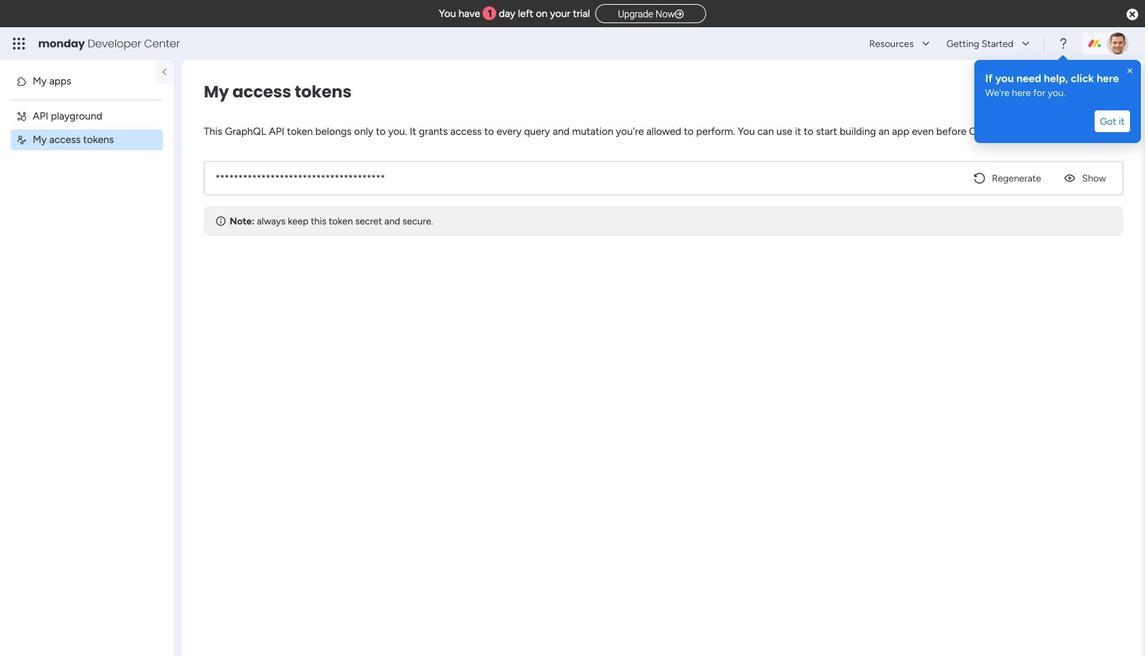 Task type: locate. For each thing, give the bounding box(es) containing it.
terry turtle image
[[1107, 33, 1129, 55]]

heading
[[986, 71, 1130, 86]]

select product image
[[12, 37, 26, 50]]

close image
[[1125, 65, 1136, 76]]

dapulse close image
[[1127, 8, 1139, 22]]



Task type: describe. For each thing, give the bounding box(es) containing it.
dapulse rightstroke image
[[675, 9, 684, 19]]

help image
[[1057, 37, 1071, 50]]



Task type: vqa. For each thing, say whether or not it's contained in the screenshot.
2 icon
no



